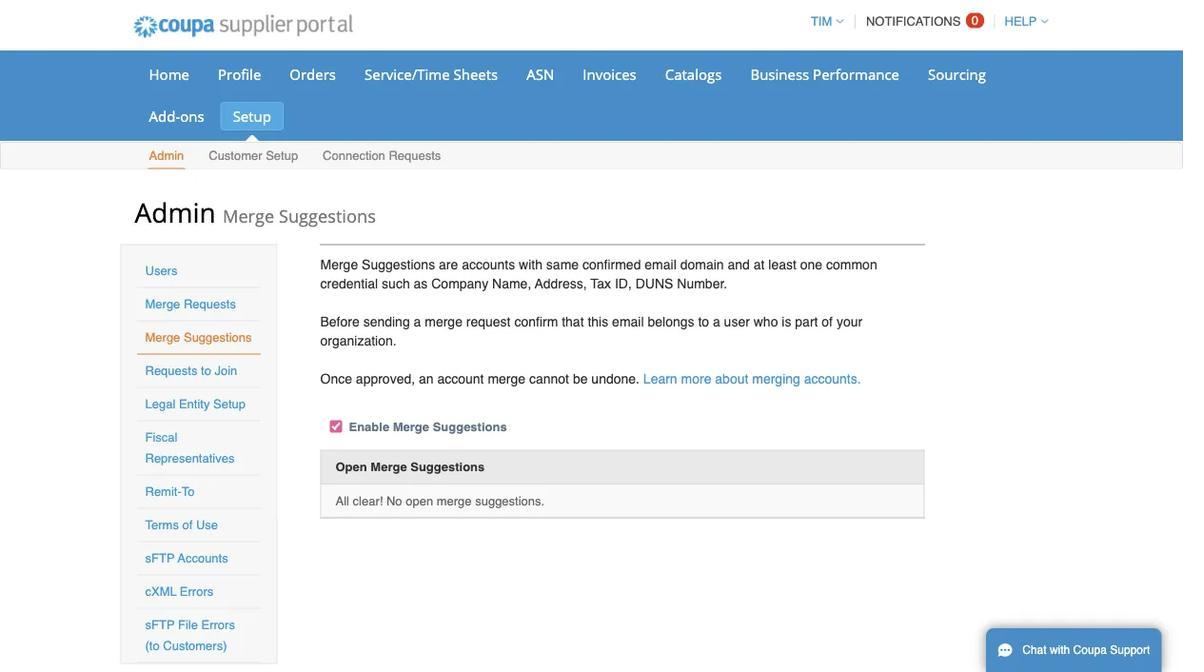Task type: locate. For each thing, give the bounding box(es) containing it.
a
[[414, 314, 421, 329], [713, 314, 721, 329]]

admin for admin
[[149, 149, 184, 163]]

of left use
[[182, 518, 193, 532]]

coupa
[[1074, 644, 1108, 657]]

0 vertical spatial merge
[[425, 314, 463, 329]]

0 horizontal spatial to
[[201, 364, 211, 378]]

1 vertical spatial admin
[[135, 194, 216, 230]]

0
[[972, 13, 979, 28]]

0 vertical spatial to
[[698, 314, 710, 329]]

requests to join link
[[145, 364, 237, 378]]

to
[[698, 314, 710, 329], [201, 364, 211, 378]]

merge down users link
[[145, 297, 180, 311]]

merging
[[753, 371, 801, 386]]

with up the name,
[[519, 257, 543, 272]]

be
[[573, 371, 588, 386]]

None checkbox
[[330, 420, 342, 433]]

invoices link
[[571, 60, 649, 89]]

with
[[519, 257, 543, 272], [1050, 644, 1071, 657]]

requests right connection
[[389, 149, 441, 163]]

suggestions up all clear! no open merge suggestions.
[[411, 460, 485, 474]]

suggestions down account
[[433, 420, 507, 434]]

add-ons link
[[137, 102, 217, 130]]

1 vertical spatial email
[[612, 314, 644, 329]]

service/time
[[365, 64, 450, 84]]

0 horizontal spatial a
[[414, 314, 421, 329]]

1 horizontal spatial email
[[645, 257, 677, 272]]

suggestions inside admin merge suggestions
[[279, 204, 376, 228]]

requests for merge requests
[[184, 297, 236, 311]]

address,
[[535, 276, 587, 291]]

2 a from the left
[[713, 314, 721, 329]]

remit-to link
[[145, 485, 195, 499]]

of right "part"
[[822, 314, 833, 329]]

merge left the cannot
[[488, 371, 526, 386]]

1 horizontal spatial to
[[698, 314, 710, 329]]

navigation
[[803, 3, 1049, 40]]

email
[[645, 257, 677, 272], [612, 314, 644, 329]]

merge inside admin merge suggestions
[[223, 204, 275, 228]]

email inside before sending a merge request confirm that this email belongs to a user who is part of your organization.
[[612, 314, 644, 329]]

duns
[[636, 276, 674, 291]]

connection
[[323, 149, 386, 163]]

sftp for sftp accounts
[[145, 551, 175, 566]]

errors inside 'sftp file errors (to customers)'
[[201, 618, 235, 632]]

merge for account
[[488, 371, 526, 386]]

remit-
[[145, 485, 182, 499]]

legal
[[145, 397, 176, 411]]

1 sftp from the top
[[145, 551, 175, 566]]

merge suggestions link
[[145, 330, 252, 345]]

1 vertical spatial setup
[[266, 149, 298, 163]]

is
[[782, 314, 792, 329]]

1 horizontal spatial a
[[713, 314, 721, 329]]

email right this
[[612, 314, 644, 329]]

to inside before sending a merge request confirm that this email belongs to a user who is part of your organization.
[[698, 314, 710, 329]]

to right belongs
[[698, 314, 710, 329]]

1 horizontal spatial with
[[1050, 644, 1071, 657]]

business performance link
[[738, 60, 912, 89]]

email up duns
[[645, 257, 677, 272]]

admin
[[149, 149, 184, 163], [135, 194, 216, 230]]

merge down merge requests link
[[145, 330, 180, 345]]

setup
[[233, 106, 271, 126], [266, 149, 298, 163], [213, 397, 246, 411]]

chat with coupa support
[[1023, 644, 1151, 657]]

setup right the customer
[[266, 149, 298, 163]]

0 vertical spatial requests
[[389, 149, 441, 163]]

cxml
[[145, 585, 177, 599]]

1 vertical spatial with
[[1050, 644, 1071, 657]]

common
[[827, 257, 878, 272]]

sftp accounts link
[[145, 551, 228, 566]]

1 horizontal spatial of
[[822, 314, 833, 329]]

errors right file on the bottom left of the page
[[201, 618, 235, 632]]

0 vertical spatial sftp
[[145, 551, 175, 566]]

cannot
[[529, 371, 570, 386]]

merge down company
[[425, 314, 463, 329]]

0 vertical spatial of
[[822, 314, 833, 329]]

notifications
[[867, 14, 961, 29]]

0 vertical spatial email
[[645, 257, 677, 272]]

2 vertical spatial merge
[[437, 494, 472, 508]]

suggestions for enable
[[433, 420, 507, 434]]

ons
[[180, 106, 204, 126]]

notifications 0
[[867, 13, 979, 29]]

requests for connection requests
[[389, 149, 441, 163]]

merge up credential at left
[[320, 257, 358, 272]]

same
[[547, 257, 579, 272]]

merge right open
[[437, 494, 472, 508]]

at
[[754, 257, 765, 272]]

chat
[[1023, 644, 1047, 657]]

2 vertical spatial requests
[[145, 364, 198, 378]]

open
[[336, 460, 367, 474]]

admin merge suggestions
[[135, 194, 376, 230]]

sftp file errors (to customers) link
[[145, 618, 235, 653]]

1 vertical spatial sftp
[[145, 618, 175, 632]]

admin down admin link
[[135, 194, 216, 230]]

setup up customer setup
[[233, 106, 271, 126]]

terms
[[145, 518, 179, 532]]

suggestions down connection
[[279, 204, 376, 228]]

customer setup
[[209, 149, 298, 163]]

0 horizontal spatial with
[[519, 257, 543, 272]]

admin down add-
[[149, 149, 184, 163]]

coupa supplier portal image
[[120, 3, 366, 50]]

who
[[754, 314, 779, 329]]

0 horizontal spatial email
[[612, 314, 644, 329]]

suggestions up such
[[362, 257, 435, 272]]

with right chat
[[1050, 644, 1071, 657]]

connection requests
[[323, 149, 441, 163]]

merge suggestions
[[145, 330, 252, 345]]

merge
[[223, 204, 275, 228], [320, 257, 358, 272], [145, 297, 180, 311], [145, 330, 180, 345], [393, 420, 430, 434], [371, 460, 407, 474]]

1 vertical spatial errors
[[201, 618, 235, 632]]

to left join
[[201, 364, 211, 378]]

representatives
[[145, 451, 235, 466]]

tim link
[[803, 14, 844, 29]]

0 vertical spatial setup
[[233, 106, 271, 126]]

1 vertical spatial requests
[[184, 297, 236, 311]]

merge inside merge suggestions are accounts with same confirmed email domain and at least one common credential such as company name, address, tax id, duns number.
[[320, 257, 358, 272]]

requests
[[389, 149, 441, 163], [184, 297, 236, 311], [145, 364, 198, 378]]

sftp inside 'sftp file errors (to customers)'
[[145, 618, 175, 632]]

orders link
[[277, 60, 349, 89]]

legal entity setup link
[[145, 397, 246, 411]]

that
[[562, 314, 584, 329]]

requests inside "link"
[[389, 149, 441, 163]]

0 vertical spatial with
[[519, 257, 543, 272]]

and
[[728, 257, 750, 272]]

terms of use
[[145, 518, 218, 532]]

2 sftp from the top
[[145, 618, 175, 632]]

sftp up cxml
[[145, 551, 175, 566]]

chat with coupa support button
[[987, 629, 1162, 672]]

name,
[[492, 276, 532, 291]]

errors down accounts
[[180, 585, 214, 599]]

an
[[419, 371, 434, 386]]

requests up legal
[[145, 364, 198, 378]]

a right sending at the top
[[414, 314, 421, 329]]

1 vertical spatial merge
[[488, 371, 526, 386]]

request
[[466, 314, 511, 329]]

tax
[[591, 276, 612, 291]]

setup down join
[[213, 397, 246, 411]]

invoices
[[583, 64, 637, 84]]

asn link
[[515, 60, 567, 89]]

admin inside admin link
[[149, 149, 184, 163]]

profile
[[218, 64, 261, 84]]

(to
[[145, 639, 160, 653]]

sftp up '(to'
[[145, 618, 175, 632]]

1 vertical spatial of
[[182, 518, 193, 532]]

fiscal representatives
[[145, 430, 235, 466]]

fiscal
[[145, 430, 178, 445]]

business performance
[[751, 64, 900, 84]]

a left user
[[713, 314, 721, 329]]

0 vertical spatial admin
[[149, 149, 184, 163]]

merge down customer setup link
[[223, 204, 275, 228]]

requests up merge suggestions "link"
[[184, 297, 236, 311]]

this
[[588, 314, 609, 329]]

setup link
[[221, 102, 284, 130]]

belongs
[[648, 314, 695, 329]]

sftp for sftp file errors (to customers)
[[145, 618, 175, 632]]

join
[[215, 364, 237, 378]]

help
[[1005, 14, 1038, 29]]

0 vertical spatial errors
[[180, 585, 214, 599]]



Task type: describe. For each thing, give the bounding box(es) containing it.
learn more about merging accounts. link
[[644, 371, 862, 386]]

merge requests
[[145, 297, 236, 311]]

use
[[196, 518, 218, 532]]

users
[[145, 264, 178, 278]]

navigation containing notifications 0
[[803, 3, 1049, 40]]

merge up open merge suggestions
[[393, 420, 430, 434]]

performance
[[813, 64, 900, 84]]

accounts
[[178, 551, 228, 566]]

1 a from the left
[[414, 314, 421, 329]]

help link
[[997, 14, 1049, 29]]

catalogs
[[665, 64, 722, 84]]

users link
[[145, 264, 178, 278]]

accounts.
[[805, 371, 862, 386]]

number.
[[677, 276, 728, 291]]

to
[[182, 485, 195, 499]]

organization.
[[320, 333, 397, 348]]

service/time sheets link
[[352, 60, 511, 89]]

2 vertical spatial setup
[[213, 397, 246, 411]]

undone.
[[592, 371, 640, 386]]

orders
[[290, 64, 336, 84]]

merge up no
[[371, 460, 407, 474]]

one
[[801, 257, 823, 272]]

sourcing link
[[916, 60, 999, 89]]

add-
[[149, 106, 180, 126]]

file
[[178, 618, 198, 632]]

1 vertical spatial to
[[201, 364, 211, 378]]

email inside merge suggestions are accounts with same confirmed email domain and at least one common credential such as company name, address, tax id, duns number.
[[645, 257, 677, 272]]

enable merge suggestions
[[349, 420, 507, 434]]

approved,
[[356, 371, 415, 386]]

catalogs link
[[653, 60, 735, 89]]

such
[[382, 276, 410, 291]]

customer
[[209, 149, 262, 163]]

admin link
[[148, 144, 185, 169]]

all clear! no open merge suggestions.
[[336, 494, 545, 508]]

least
[[769, 257, 797, 272]]

terms of use link
[[145, 518, 218, 532]]

learn
[[644, 371, 678, 386]]

no
[[387, 494, 402, 508]]

legal entity setup
[[145, 397, 246, 411]]

customers)
[[163, 639, 227, 653]]

sftp accounts
[[145, 551, 228, 566]]

id,
[[615, 276, 632, 291]]

business
[[751, 64, 810, 84]]

remit-to
[[145, 485, 195, 499]]

profile link
[[206, 60, 274, 89]]

asn
[[527, 64, 555, 84]]

service/time sheets
[[365, 64, 498, 84]]

all
[[336, 494, 349, 508]]

suggestions inside merge suggestions are accounts with same confirmed email domain and at least one common credential such as company name, address, tax id, duns number.
[[362, 257, 435, 272]]

merge requests link
[[145, 297, 236, 311]]

customer setup link
[[208, 144, 299, 169]]

credential
[[320, 276, 378, 291]]

suggestions up join
[[184, 330, 252, 345]]

home
[[149, 64, 190, 84]]

suggestions for admin
[[279, 204, 376, 228]]

of inside before sending a merge request confirm that this email belongs to a user who is part of your organization.
[[822, 314, 833, 329]]

merge for open
[[437, 494, 472, 508]]

add-ons
[[149, 106, 204, 126]]

with inside button
[[1050, 644, 1071, 657]]

more
[[681, 371, 712, 386]]

suggestions for open
[[411, 460, 485, 474]]

open
[[406, 494, 433, 508]]

support
[[1111, 644, 1151, 657]]

sourcing
[[929, 64, 987, 84]]

open merge suggestions
[[336, 460, 485, 474]]

with inside merge suggestions are accounts with same confirmed email domain and at least one common credential such as company name, address, tax id, duns number.
[[519, 257, 543, 272]]

requests to join
[[145, 364, 237, 378]]

as
[[414, 276, 428, 291]]

company
[[432, 276, 489, 291]]

0 horizontal spatial of
[[182, 518, 193, 532]]

accounts
[[462, 257, 515, 272]]

clear!
[[353, 494, 383, 508]]

tim
[[811, 14, 833, 29]]

enable
[[349, 420, 390, 434]]

account
[[438, 371, 484, 386]]

admin for admin merge suggestions
[[135, 194, 216, 230]]

your
[[837, 314, 863, 329]]

merge inside before sending a merge request confirm that this email belongs to a user who is part of your organization.
[[425, 314, 463, 329]]

sftp file errors (to customers)
[[145, 618, 235, 653]]

fiscal representatives link
[[145, 430, 235, 466]]

sheets
[[454, 64, 498, 84]]

user
[[724, 314, 750, 329]]

confirmed
[[583, 257, 641, 272]]



Task type: vqa. For each thing, say whether or not it's contained in the screenshot.
'Requests'
yes



